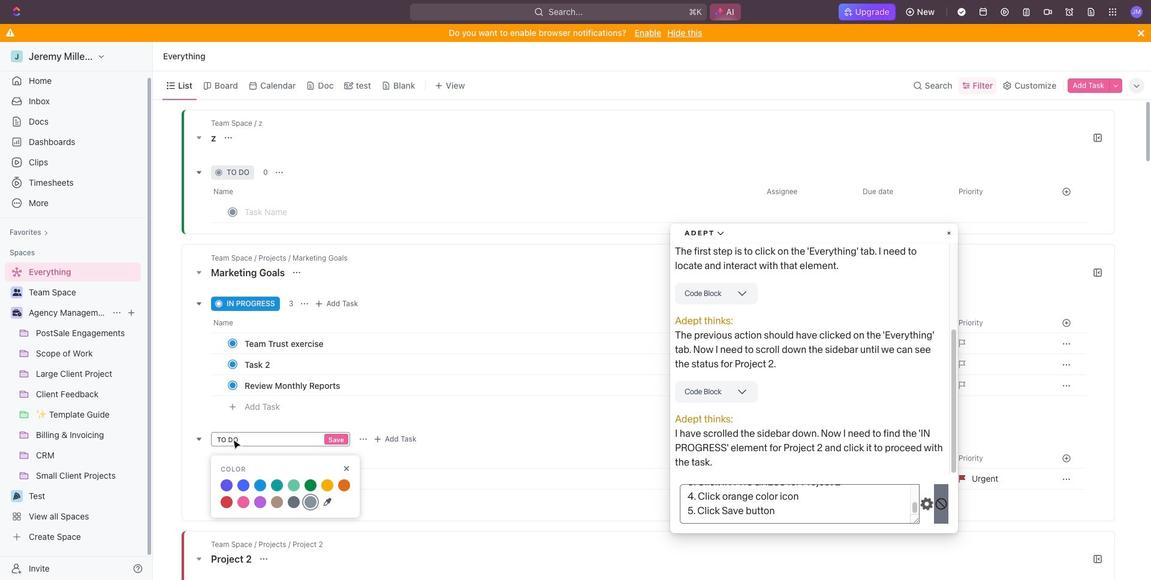 Task type: vqa. For each thing, say whether or not it's contained in the screenshot.
"tree"
no



Task type: locate. For each thing, give the bounding box(es) containing it.
STATUS NAME field
[[216, 433, 322, 446]]

Task Name text field
[[245, 202, 595, 221]]

sidebar navigation
[[0, 42, 153, 581]]



Task type: describe. For each thing, give the bounding box(es) containing it.
color options list
[[218, 477, 353, 511]]

business time image
[[12, 309, 21, 317]]



